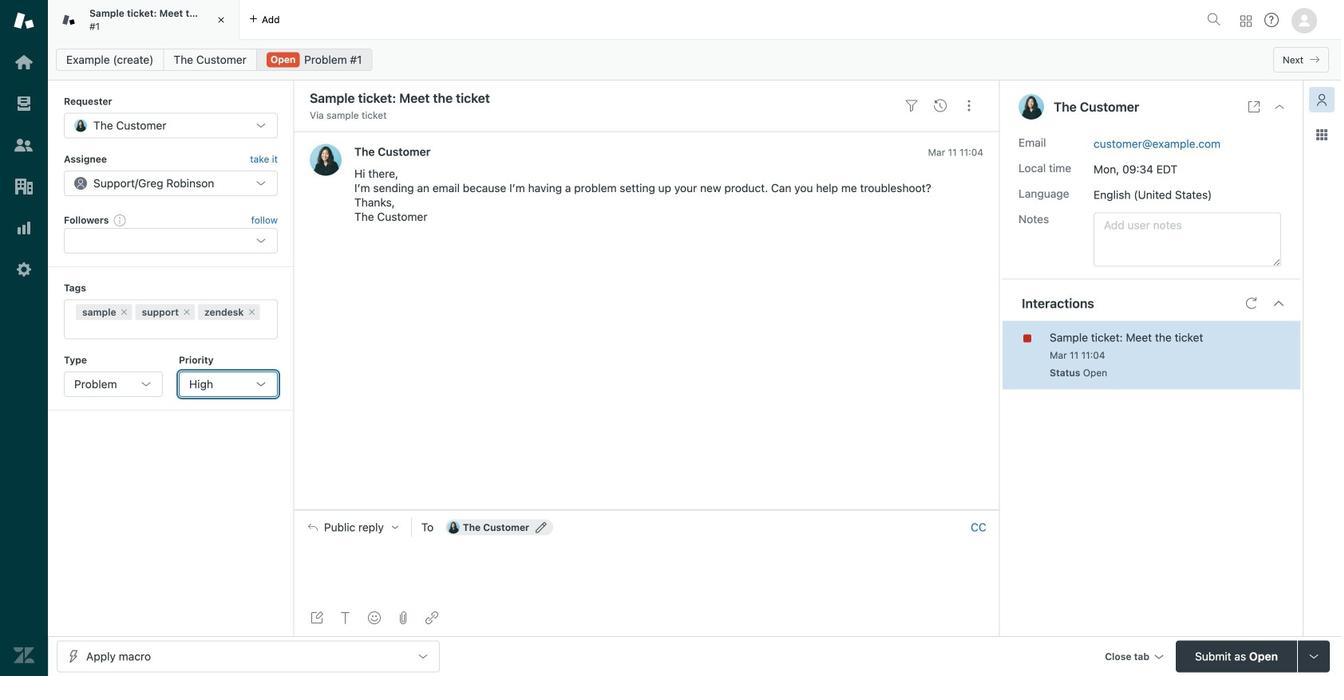 Task type: locate. For each thing, give the bounding box(es) containing it.
2 remove image from the left
[[247, 308, 257, 317]]

reporting image
[[14, 218, 34, 239]]

insert emojis image
[[368, 612, 381, 625]]

events image
[[934, 100, 947, 112]]

secondary element
[[48, 44, 1341, 76]]

0 horizontal spatial close image
[[213, 12, 229, 28]]

ticket actions image
[[963, 100, 976, 112]]

customers image
[[14, 135, 34, 156]]

1 vertical spatial close image
[[1273, 101, 1286, 113]]

0 vertical spatial close image
[[213, 12, 229, 28]]

0 vertical spatial mar 11 11:04 text field
[[928, 147, 984, 158]]

hide composer image
[[640, 504, 653, 517]]

Mar 11 11:04 text field
[[928, 147, 984, 158], [1050, 350, 1105, 361]]

admin image
[[14, 259, 34, 280]]

get started image
[[14, 52, 34, 73]]

1 horizontal spatial mar 11 11:04 text field
[[1050, 350, 1105, 361]]

customer context image
[[1316, 93, 1328, 106]]

apps image
[[1316, 129, 1328, 141]]

get help image
[[1265, 13, 1279, 27]]

0 horizontal spatial mar 11 11:04 text field
[[928, 147, 984, 158]]

remove image
[[182, 308, 192, 317], [247, 308, 257, 317]]

close image
[[213, 12, 229, 28], [1273, 101, 1286, 113]]

view more details image
[[1248, 101, 1261, 113]]

main element
[[0, 0, 48, 677]]

user image
[[1019, 94, 1044, 120]]

organizations image
[[14, 176, 34, 197]]

views image
[[14, 93, 34, 114]]

0 horizontal spatial remove image
[[182, 308, 192, 317]]

zendesk image
[[14, 646, 34, 667]]

1 vertical spatial mar 11 11:04 text field
[[1050, 350, 1105, 361]]

tabs tab list
[[48, 0, 1201, 40]]

Add user notes text field
[[1094, 213, 1281, 267]]

zendesk products image
[[1241, 16, 1252, 27]]

draft mode image
[[311, 612, 323, 625]]

tab
[[48, 0, 239, 40]]

close image inside tabs tab list
[[213, 12, 229, 28]]

zendesk support image
[[14, 10, 34, 31]]

1 horizontal spatial remove image
[[247, 308, 257, 317]]



Task type: describe. For each thing, give the bounding box(es) containing it.
1 remove image from the left
[[182, 308, 192, 317]]

displays possible ticket submission types image
[[1308, 651, 1320, 664]]

format text image
[[339, 612, 352, 625]]

avatar image
[[310, 144, 342, 176]]

edit user image
[[536, 523, 547, 534]]

remove image
[[119, 308, 129, 317]]

customer@example.com image
[[447, 522, 460, 535]]

Subject field
[[307, 89, 894, 108]]

filter image
[[905, 100, 918, 112]]

info on adding followers image
[[114, 214, 126, 227]]

1 horizontal spatial close image
[[1273, 101, 1286, 113]]

add attachment image
[[397, 612, 410, 625]]

add link (cmd k) image
[[425, 612, 438, 625]]



